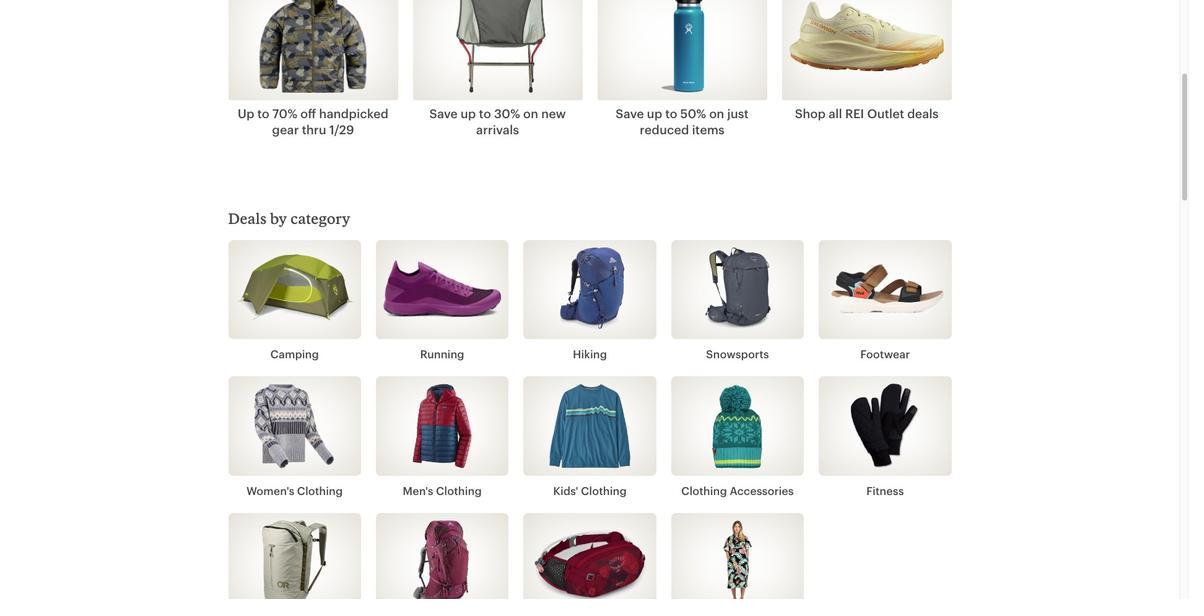 Task type: vqa. For each thing, say whether or not it's contained in the screenshot.
Save inside the Save up to 50% on just reduced items
yes



Task type: describe. For each thing, give the bounding box(es) containing it.
men's clothing
[[403, 485, 482, 498]]

hiking
[[573, 348, 607, 361]]

women's clothing
[[247, 485, 343, 498]]

all
[[829, 106, 843, 121]]

handpicked
[[319, 106, 389, 121]]

by
[[270, 209, 287, 227]]

save up to 50% on just reduced items link
[[598, 105, 767, 137]]

kids'
[[553, 485, 579, 498]]

clothing for kids' clothing
[[581, 485, 627, 498]]

clothing accessories link
[[672, 484, 804, 499]]

clothing accessories
[[682, 485, 794, 498]]

women's
[[247, 485, 294, 498]]

snowsports link
[[672, 347, 804, 362]]

thru
[[302, 122, 326, 137]]

outlet
[[868, 106, 905, 121]]

gear
[[272, 122, 299, 137]]

deals
[[908, 106, 939, 121]]

shop all rei outlet deals
[[795, 106, 939, 121]]

fitness
[[867, 485, 904, 498]]

up to 70% off handpicked gear thru 1/29
[[238, 106, 389, 137]]

on for just
[[710, 106, 725, 121]]

save for save up to 50% on just reduced items
[[616, 106, 644, 121]]

kids' clothing link
[[524, 484, 657, 499]]

clothing for men's clothing
[[436, 485, 482, 498]]

save up to 30% on new arrivals link
[[413, 105, 583, 137]]

snowsports
[[706, 348, 769, 361]]

running link
[[376, 347, 509, 362]]

up for reduced
[[647, 106, 663, 121]]

on for new
[[523, 106, 539, 121]]

kids' clothing
[[553, 485, 627, 498]]



Task type: locate. For each thing, give the bounding box(es) containing it.
just
[[728, 106, 749, 121]]

up up reduced
[[647, 106, 663, 121]]

clothing for women's clothing
[[297, 485, 343, 498]]

2 horizontal spatial to
[[666, 106, 678, 121]]

to for save up to 50% on just reduced items
[[666, 106, 678, 121]]

save up to 30% on new arrivals
[[430, 106, 566, 137]]

to up arrivals
[[479, 106, 491, 121]]

3 clothing from the left
[[436, 485, 482, 498]]

1 save from the left
[[430, 106, 458, 121]]

50%
[[681, 106, 707, 121]]

category
[[291, 209, 351, 227]]

2 on from the left
[[710, 106, 725, 121]]

0 horizontal spatial up
[[461, 106, 476, 121]]

to up reduced
[[666, 106, 678, 121]]

up for arrivals
[[461, 106, 476, 121]]

1 on from the left
[[523, 106, 539, 121]]

fitness link
[[819, 484, 952, 499]]

men's clothing link
[[376, 484, 509, 499]]

camping
[[270, 348, 319, 361]]

to inside up to 70% off handpicked gear thru 1/29
[[257, 106, 270, 121]]

on inside save up to 30% on new arrivals
[[523, 106, 539, 121]]

to for save up to 30% on new arrivals
[[479, 106, 491, 121]]

shop
[[795, 106, 826, 121]]

0 horizontal spatial to
[[257, 106, 270, 121]]

accessories
[[730, 485, 794, 498]]

1 up from the left
[[461, 106, 476, 121]]

up inside save up to 50% on just reduced items
[[647, 106, 663, 121]]

women's clothing link
[[228, 484, 361, 499]]

to inside save up to 30% on new arrivals
[[479, 106, 491, 121]]

save
[[430, 106, 458, 121], [616, 106, 644, 121]]

2 up from the left
[[647, 106, 663, 121]]

to inside save up to 50% on just reduced items
[[666, 106, 678, 121]]

1 horizontal spatial to
[[479, 106, 491, 121]]

30%
[[494, 106, 520, 121]]

on left new
[[523, 106, 539, 121]]

camping link
[[228, 347, 361, 362]]

shop all rei outlet deals link
[[795, 105, 939, 121]]

1 to from the left
[[257, 106, 270, 121]]

off
[[301, 106, 316, 121]]

clothing right women's
[[297, 485, 343, 498]]

on inside save up to 50% on just reduced items
[[710, 106, 725, 121]]

1 horizontal spatial up
[[647, 106, 663, 121]]

save inside save up to 50% on just reduced items
[[616, 106, 644, 121]]

1 horizontal spatial on
[[710, 106, 725, 121]]

hiking link
[[524, 347, 657, 362]]

reduced
[[640, 122, 689, 137]]

new
[[542, 106, 566, 121]]

1 horizontal spatial save
[[616, 106, 644, 121]]

70%
[[273, 106, 298, 121]]

clothing right kids'
[[581, 485, 627, 498]]

save for save up to 30% on new arrivals
[[430, 106, 458, 121]]

up left 30%
[[461, 106, 476, 121]]

0 horizontal spatial on
[[523, 106, 539, 121]]

clothing right men's
[[436, 485, 482, 498]]

men's
[[403, 485, 434, 498]]

on
[[523, 106, 539, 121], [710, 106, 725, 121]]

2 clothing from the left
[[581, 485, 627, 498]]

running
[[420, 348, 465, 361]]

up inside save up to 30% on new arrivals
[[461, 106, 476, 121]]

save inside save up to 30% on new arrivals
[[430, 106, 458, 121]]

1 clothing from the left
[[297, 485, 343, 498]]

arrivals
[[476, 122, 519, 137]]

3 to from the left
[[666, 106, 678, 121]]

clothing left accessories
[[682, 485, 727, 498]]

2 save from the left
[[616, 106, 644, 121]]

up
[[461, 106, 476, 121], [647, 106, 663, 121]]

to right up
[[257, 106, 270, 121]]

items
[[692, 122, 725, 137]]

up to 70% off handpicked gear thru 1/29 link
[[228, 105, 398, 137]]

clothing
[[297, 485, 343, 498], [581, 485, 627, 498], [436, 485, 482, 498], [682, 485, 727, 498]]

footwear link
[[819, 347, 952, 362]]

4 clothing from the left
[[682, 485, 727, 498]]

on up items
[[710, 106, 725, 121]]

1/29
[[329, 122, 354, 137]]

deals by category
[[228, 209, 351, 227]]

2 to from the left
[[479, 106, 491, 121]]

to
[[257, 106, 270, 121], [479, 106, 491, 121], [666, 106, 678, 121]]

deals
[[228, 209, 267, 227]]

footwear
[[861, 348, 910, 361]]

0 horizontal spatial save
[[430, 106, 458, 121]]

up
[[238, 106, 254, 121]]

save up to 50% on just reduced items
[[616, 106, 749, 137]]

rei
[[846, 106, 865, 121]]



